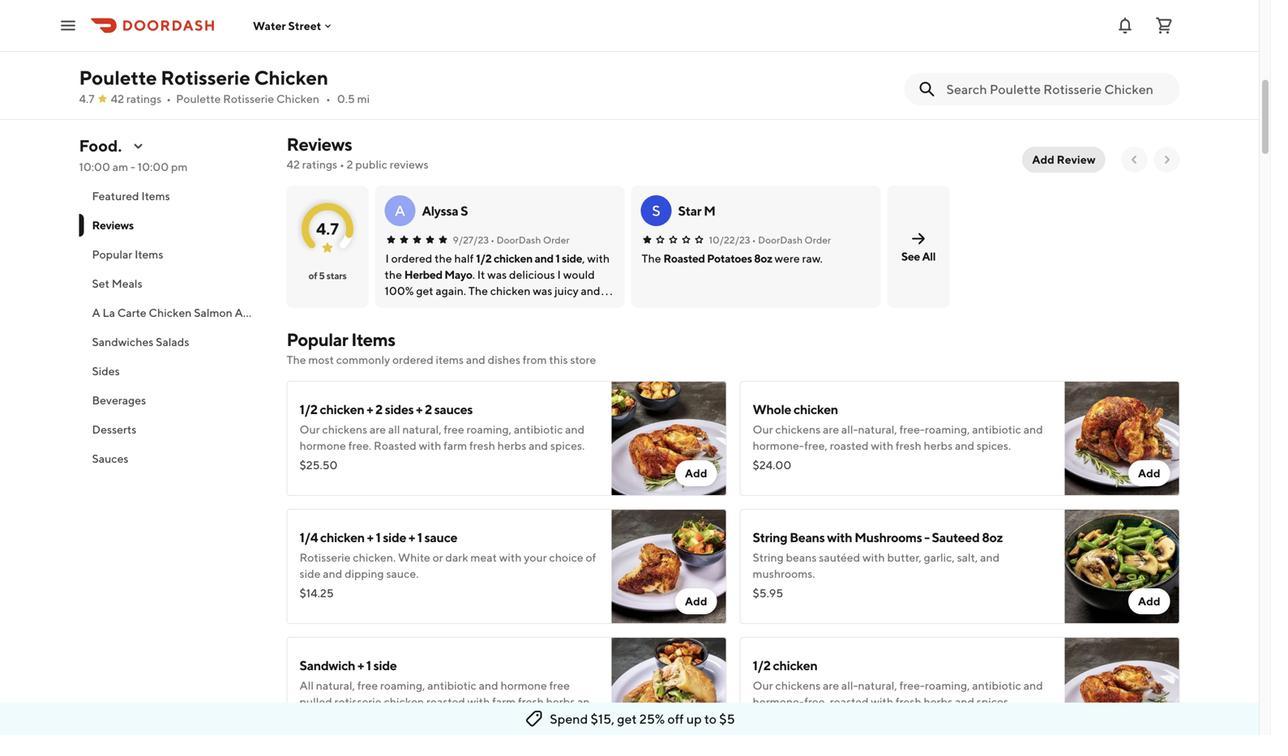 Task type: describe. For each thing, give the bounding box(es) containing it.
and inside popular items the most commonly ordered items and dishes from this store
[[466, 353, 486, 367]]

1 inside sandwich + 1 side all natural, free roaming, antibiotic and hormone free pulled rotisserie chicken roasted with farm fresh herbs and spices. on a toasted baguette, baby lettuce, tomato and herbed mayo.
[[366, 658, 371, 674]]

dark
[[446, 551, 469, 565]]

popular items
[[92, 248, 163, 261]]

to
[[705, 712, 717, 727]]

items
[[436, 353, 464, 367]]

poulette rotisserie chicken
[[79, 66, 329, 89]]

1/2 chicken + 2 sides + 2 sauces image
[[612, 381, 727, 496]]

• right 9/27/23
[[491, 234, 495, 246]]

roasted potatoes 8oz
[[664, 252, 773, 265]]

1 vertical spatial 4
[[586, 70, 594, 86]]

natural, inside whole chicken our chickens are all-natural, free-roaming, antibiotic and hormone-free, roasted with fresh herbs and spices. $24.00
[[859, 423, 898, 436]]

side inside 1/4 chicken + 1 side + 1 sauce
[[886, 52, 909, 68]]

poulette for poulette rotisserie chicken • 0.5 mi
[[176, 92, 221, 105]]

chicken for poulette rotisserie chicken
[[254, 66, 329, 89]]

all
[[388, 423, 400, 436]]

chicken for 1/2 chicken + 2 sides + 2 sauces our chickens are all natural, free roaming, antibiotic and hormone free. roasted with farm fresh herbs and spices. $25.50
[[320, 402, 364, 417]]

reviews link
[[287, 134, 352, 155]]

next image
[[1161, 153, 1174, 166]]

add inside button
[[1033, 153, 1055, 166]]

with inside sandwich + 1 side all natural, free roaming, antibiotic and hormone free pulled rotisserie chicken roasted with farm fresh herbs and spices. on a toasted baguette, baby lettuce, tomato and herbed mayo.
[[468, 696, 490, 709]]

1/4 chicken + 1 side + 1 sauce rotisserie chicken. white or dark meat with your choice of side and dipping sauce. $14.25
[[300, 530, 596, 600]]

1/2 chicken image
[[1065, 638, 1181, 736]]

fresh inside whole chicken our chickens are all-natural, free-roaming, antibiotic and hormone-free, roasted with fresh herbs and spices. $24.00
[[896, 439, 922, 453]]

add button for whole chicken
[[1129, 461, 1171, 487]]

commonly
[[336, 353, 390, 367]]

of inside 1/4 chicken + 1 side + 1 sauce rotisserie chicken. white or dark meat with your choice of side and dipping sauce. $14.25
[[586, 551, 596, 565]]

items for featured items
[[141, 189, 170, 203]]

chicken for whole chicken + 4 sides + 4 sauces
[[587, 52, 632, 68]]

1/2 chicken and 1 side button
[[476, 251, 583, 267]]

1 horizontal spatial s
[[652, 202, 661, 219]]

sauces button
[[79, 444, 267, 474]]

- inside string beans with mushrooms - sauteed 8oz string beans sautéed with butter, garlic, salt, and mushrooms. $5.95
[[925, 530, 930, 545]]

1/2 for 1/2 chicken + 2 sides + 2 sauces $25.50
[[290, 52, 308, 68]]

$24.00
[[753, 459, 792, 472]]

store
[[570, 353, 596, 367]]

roasted inside sandwich + 1 side all natural, free roaming, antibiotic and hormone free pulled rotisserie chicken roasted with farm fresh herbs and spices. on a toasted baguette, baby lettuce, tomato and herbed mayo.
[[427, 696, 465, 709]]

0 horizontal spatial free
[[358, 679, 378, 693]]

a
[[355, 712, 361, 725]]

featured items button
[[79, 182, 267, 211]]

chicken for 1/2 chicken our chickens are all-natural, free-roaming, antibiotic and hormone-free, roasted with fresh herbs and spices.
[[773, 658, 818, 674]]

poulette rotisserie chicken • 0.5 mi
[[176, 92, 370, 105]]

chickens for whole
[[776, 423, 821, 436]]

street
[[288, 19, 321, 32]]

42 ratings •
[[111, 92, 171, 105]]

with inside whole chicken our chickens are all-natural, free-roaming, antibiotic and hormone-free, roasted with fresh herbs and spices. $24.00
[[871, 439, 894, 453]]

2 string from the top
[[753, 551, 784, 565]]

natural, inside 1/2 chicken + 2 sides + 2 sauces our chickens are all natural, free roaming, antibiotic and hormone free. roasted with farm fresh herbs and spices. $25.50
[[403, 423, 442, 436]]

antibiotic inside whole chicken our chickens are all-natural, free-roaming, antibiotic and hormone-free, roasted with fresh herbs and spices. $24.00
[[973, 423, 1022, 436]]

see
[[902, 250, 921, 263]]

a for a
[[395, 202, 406, 219]]

stars
[[327, 270, 347, 281]]

sandwich for sandwich + 1 side
[[674, 52, 730, 68]]

food.
[[79, 136, 122, 155]]

+ inside sandwich + 1 side all natural, free roaming, antibiotic and hormone free pulled rotisserie chicken roasted with farm fresh herbs and spices. on a toasted baguette, baby lettuce, tomato and herbed mayo.
[[358, 658, 364, 674]]

add review button
[[1023, 147, 1106, 173]]

lettuce,
[[485, 712, 524, 725]]

side inside roasted salmon and 1 side $25.00
[[1066, 70, 1089, 86]]

star m
[[678, 203, 716, 219]]

off
[[668, 712, 684, 727]]

meat
[[471, 551, 497, 565]]

1/2 chicken our chickens are all-natural, free-roaming, antibiotic and hormone-free, roasted with fresh herbs and spices.
[[753, 658, 1044, 709]]

mushrooms
[[855, 530, 923, 545]]

water street button
[[253, 19, 334, 32]]

whole chicken
[[418, 52, 504, 68]]

sides
[[92, 365, 120, 378]]

popular items button
[[79, 240, 267, 269]]

herbs inside whole chicken our chickens are all-natural, free-roaming, antibiotic and hormone-free, roasted with fresh herbs and spices. $24.00
[[924, 439, 953, 453]]

spend
[[550, 712, 588, 727]]

0 items, open order cart image
[[1155, 16, 1174, 35]]

fresh inside 1/2 chicken our chickens are all-natural, free-roaming, antibiotic and hormone-free, roasted with fresh herbs and spices.
[[896, 696, 922, 709]]

alyssa
[[422, 203, 459, 219]]

0 horizontal spatial of
[[309, 270, 317, 281]]

Item Search search field
[[947, 80, 1168, 98]]

pulled
[[300, 696, 332, 709]]

$25.50 inside 1/2 chicken + 2 sides + 2 sauces our chickens are all natural, free roaming, antibiotic and hormone free. roasted with farm fresh herbs and spices. $25.50
[[300, 459, 338, 472]]

1/4 for 1/4 chicken + 1 side + 1 sauce
[[803, 52, 821, 68]]

chicken inside sandwich + 1 side all natural, free roaming, antibiotic and hormone free pulled rotisserie chicken roasted with farm fresh herbs and spices. on a toasted baguette, baby lettuce, tomato and herbed mayo.
[[384, 696, 424, 709]]

$15,
[[591, 712, 615, 727]]

2 up the poulette rotisserie chicken • 0.5 mi
[[299, 70, 306, 86]]

antibiotic inside 1/2 chicken + 2 sides + 2 sauces our chickens are all natural, free roaming, antibiotic and hormone free. roasted with farm fresh herbs and spices. $25.50
[[514, 423, 563, 436]]

$25.00
[[1059, 91, 1098, 105]]

the
[[287, 353, 306, 367]]

sandwiches
[[92, 335, 154, 349]]

antibiotic inside sandwich + 1 side all natural, free roaming, antibiotic and hormone free pulled rotisserie chicken roasted with farm fresh herbs and spices. on a toasted baguette, baby lettuce, tomato and herbed mayo.
[[428, 679, 477, 693]]

sandwich for sandwich + 1 side all natural, free roaming, antibiotic and hormone free pulled rotisserie chicken roasted with farm fresh herbs and spices. on a toasted baguette, baby lettuce, tomato and herbed mayo.
[[300, 658, 355, 674]]

chicken.
[[353, 551, 396, 565]]

this
[[549, 353, 568, 367]]

white
[[398, 551, 431, 565]]

review
[[1057, 153, 1096, 166]]

see all link
[[888, 186, 950, 308]]

all- for whole
[[842, 423, 859, 436]]

• inside reviews 42 ratings • 2 public reviews
[[340, 158, 345, 171]]

and inside roasted salmon and 1 side $25.00
[[1152, 52, 1174, 68]]

2 horizontal spatial free
[[550, 679, 570, 693]]

free.
[[349, 439, 372, 453]]

fresh inside 1/2 chicken + 2 sides + 2 sauces our chickens are all natural, free roaming, antibiotic and hormone free. roasted with farm fresh herbs and spices. $25.50
[[470, 439, 495, 453]]

whole chicken + 4 sides + 4 sauces button
[[543, 0, 671, 116]]

get
[[617, 712, 637, 727]]

1/2 chicken + 2 sides + 2 sauces our chickens are all natural, free roaming, antibiotic and hormone free. roasted with farm fresh herbs and spices. $25.50
[[300, 402, 585, 472]]

la
[[103, 306, 115, 320]]

• doordash order for s
[[752, 234, 832, 246]]

sauces for 1/2 chicken + 2 sides + 2 sauces $25.50
[[308, 70, 347, 86]]

42 inside reviews 42 ratings • 2 public reviews
[[287, 158, 300, 171]]

are for whole
[[823, 423, 840, 436]]

free inside 1/2 chicken + 2 sides + 2 sauces our chickens are all natural, free roaming, antibiotic and hormone free. roasted with farm fresh herbs and spices. $25.50
[[444, 423, 465, 436]]

side inside sandwich + 1 side all natural, free roaming, antibiotic and hormone free pulled rotisserie chicken roasted with farm fresh herbs and spices. on a toasted baguette, baby lettuce, tomato and herbed mayo.
[[374, 658, 397, 674]]

set
[[92, 277, 109, 290]]

2 down ordered
[[425, 402, 432, 417]]

add button for 1/4 chicken + 1 side + 1 sauce
[[676, 589, 717, 615]]

whole chicken our chickens are all-natural, free-roaming, antibiotic and hormone-free, roasted with fresh herbs and spices. $24.00
[[753, 402, 1044, 472]]

poulette for poulette rotisserie chicken
[[79, 66, 157, 89]]

all inside sandwich + 1 side all natural, free roaming, antibiotic and hormone free pulled rotisserie chicken roasted with farm fresh herbs and spices. on a toasted baguette, baby lettuce, tomato and herbed mayo.
[[300, 679, 314, 693]]

items for popular items the most commonly ordered items and dishes from this store
[[351, 329, 395, 350]]

chickens for 1/2
[[776, 679, 821, 693]]

and inside string beans with mushrooms - sauteed 8oz string beans sautéed with butter, garlic, salt, and mushrooms. $5.95
[[981, 551, 1000, 565]]

items for popular items
[[135, 248, 163, 261]]

herbed mayo button
[[405, 267, 473, 283]]

• doordash order for a
[[491, 234, 570, 246]]

baguette,
[[404, 712, 454, 725]]

1 horizontal spatial 4
[[643, 52, 650, 68]]

see all
[[902, 250, 936, 263]]

chicken inside button
[[149, 306, 192, 320]]

reviews 42 ratings • 2 public reviews
[[287, 134, 429, 171]]

sandwich + 1 side image
[[612, 638, 727, 736]]

1/4 for 1/4 chicken + 1 side + 1 sauce rotisserie chicken. white or dark meat with your choice of side and dipping sauce. $14.25
[[300, 530, 318, 545]]

25%
[[640, 712, 665, 727]]

desserts
[[92, 423, 137, 436]]

previous image
[[1129, 153, 1142, 166]]

popular items the most commonly ordered items and dishes from this store
[[287, 329, 596, 367]]

$14.25
[[300, 587, 334, 600]]

spend $15, get 25% off up to $5
[[550, 712, 735, 727]]

2 10:00 from the left
[[138, 160, 169, 174]]

spices. inside 1/2 chicken our chickens are all-natural, free-roaming, antibiotic and hormone-free, roasted with fresh herbs and spices.
[[977, 696, 1012, 709]]

from
[[523, 353, 547, 367]]

• down poulette rotisserie chicken
[[166, 92, 171, 105]]

whole for whole chicken
[[418, 52, 457, 68]]

doordash for a
[[497, 234, 541, 246]]

our for 1/2
[[753, 679, 773, 693]]

1/2 chicken + 2 sides + 2 sauces $25.50
[[290, 52, 404, 105]]

mi
[[357, 92, 370, 105]]

garlic,
[[924, 551, 955, 565]]

0 vertical spatial ratings
[[126, 92, 162, 105]]

alyssa s
[[422, 203, 468, 219]]

herbed
[[405, 268, 443, 281]]

chicken for whole chicken our chickens are all-natural, free-roaming, antibiotic and hormone-free, roasted with fresh herbs and spices. $24.00
[[794, 402, 839, 417]]

open menu image
[[58, 16, 78, 35]]

$5.95
[[753, 587, 784, 600]]

dipping
[[345, 567, 384, 581]]

herbs inside sandwich + 1 side all natural, free roaming, antibiotic and hormone free pulled rotisserie chicken roasted with farm fresh herbs and spices. on a toasted baguette, baby lettuce, tomato and herbed mayo.
[[546, 696, 575, 709]]

roasted for 1/2
[[830, 696, 869, 709]]

sauces
[[92, 452, 129, 466]]

with inside 1/2 chicken our chickens are all-natural, free-roaming, antibiotic and hormone-free, roasted with fresh herbs and spices.
[[871, 696, 894, 709]]

roasted for whole
[[830, 439, 869, 453]]

herbs inside 1/2 chicken our chickens are all-natural, free-roaming, antibiotic and hormone-free, roasted with fresh herbs and spices.
[[924, 696, 953, 709]]

salads
[[156, 335, 189, 349]]

sauces for 1/2 chicken + 2 sides + 2 sauces our chickens are all natural, free roaming, antibiotic and hormone free. roasted with farm fresh herbs and spices. $25.50
[[434, 402, 473, 417]]

• left 0.5
[[326, 92, 331, 105]]

up
[[687, 712, 702, 727]]

whole chicken button
[[415, 0, 543, 98]]

add for whole chicken
[[1139, 467, 1161, 480]]

most
[[309, 353, 334, 367]]

with inside 1/4 chicken + 1 side + 1 sauce rotisserie chicken. white or dark meat with your choice of side and dipping sauce. $14.25
[[499, 551, 522, 565]]

and inside 1/2 chicken and 1 side herbed mayo
[[535, 252, 554, 265]]

spices. inside whole chicken our chickens are all-natural, free-roaming, antibiotic and hormone-free, roasted with fresh herbs and spices. $24.00
[[977, 439, 1012, 453]]

roaming, inside 1/2 chicken + 2 sides + 2 sauces our chickens are all natural, free roaming, antibiotic and hormone free. roasted with farm fresh herbs and spices. $25.50
[[467, 423, 512, 436]]

10:00 am - 10:00 pm
[[79, 160, 188, 174]]

spices. inside 1/2 chicken + 2 sides + 2 sauces our chickens are all natural, free roaming, antibiotic and hormone free. roasted with farm fresh herbs and spices. $25.50
[[551, 439, 585, 453]]

beans
[[786, 551, 817, 565]]

$16.00
[[931, 73, 967, 87]]

8oz inside string beans with mushrooms - sauteed 8oz string beans sautéed with butter, garlic, salt, and mushrooms. $5.95
[[982, 530, 1003, 545]]

herbs inside 1/2 chicken + 2 sides + 2 sauces our chickens are all natural, free roaming, antibiotic and hormone free. roasted with farm fresh herbs and spices. $25.50
[[498, 439, 527, 453]]

with inside 1/2 chicken + 2 sides + 2 sauces our chickens are all natural, free roaming, antibiotic and hormone free. roasted with farm fresh herbs and spices. $25.50
[[419, 439, 442, 453]]

mushrooms.
[[753, 567, 816, 581]]

$5
[[720, 712, 735, 727]]



Task type: locate. For each thing, give the bounding box(es) containing it.
0 horizontal spatial a
[[92, 306, 100, 320]]

rotisserie for poulette rotisserie chicken • 0.5 mi
[[223, 92, 274, 105]]

• right the 10/22/23
[[752, 234, 756, 246]]

add for 1/4 chicken + 1 side + 1 sauce
[[685, 595, 708, 608]]

a
[[395, 202, 406, 219], [92, 306, 100, 320]]

or
[[433, 551, 443, 565]]

rotisserie up $14.25
[[300, 551, 351, 565]]

are inside 1/2 chicken + 2 sides + 2 sauces our chickens are all natural, free roaming, antibiotic and hormone free. roasted with farm fresh herbs and spices. $25.50
[[370, 423, 386, 436]]

and
[[1152, 52, 1174, 68], [535, 252, 554, 265], [466, 353, 486, 367], [565, 423, 585, 436], [1024, 423, 1044, 436], [529, 439, 548, 453], [955, 439, 975, 453], [981, 551, 1000, 565], [323, 567, 343, 581], [479, 679, 499, 693], [1024, 679, 1044, 693], [578, 696, 597, 709], [955, 696, 975, 709], [566, 712, 585, 725]]

1 horizontal spatial 1/4
[[803, 52, 821, 68]]

1/4 inside 1/4 chicken + 1 side + 1 sauce
[[803, 52, 821, 68]]

chicken for 1/4 chicken + 1 side + 1 sauce rotisserie chicken. white or dark meat with your choice of side and dipping sauce. $14.25
[[320, 530, 365, 545]]

2 vertical spatial chicken
[[149, 306, 192, 320]]

toasted
[[363, 712, 402, 725]]

free- for 1/2
[[900, 679, 925, 693]]

side inside 1/2 chicken and 1 side herbed mayo
[[562, 252, 583, 265]]

a left alyssa
[[395, 202, 406, 219]]

are inside 1/2 chicken our chickens are all-natural, free-roaming, antibiotic and hormone-free, roasted with fresh herbs and spices.
[[823, 679, 840, 693]]

0 vertical spatial all
[[923, 250, 936, 263]]

2 vertical spatial items
[[351, 329, 395, 350]]

baby
[[457, 712, 482, 725]]

2 vertical spatial roasted
[[374, 439, 417, 453]]

meals
[[112, 277, 142, 290]]

ratings inside reviews 42 ratings • 2 public reviews
[[302, 158, 338, 171]]

carte
[[117, 306, 146, 320]]

1 horizontal spatial sauces
[[434, 402, 473, 417]]

your
[[524, 551, 547, 565]]

add for 1/2 chicken + 2 sides + 2 sauces
[[685, 467, 708, 480]]

0 vertical spatial free,
[[805, 439, 828, 453]]

1 vertical spatial string
[[753, 551, 784, 565]]

1 vertical spatial -
[[925, 530, 930, 545]]

ordered
[[393, 353, 434, 367]]

2 up mi
[[366, 52, 373, 68]]

sides for whole chicken + 4 sides + 4 sauces
[[546, 70, 575, 86]]

of
[[309, 270, 317, 281], [586, 551, 596, 565]]

order for s
[[805, 234, 832, 246]]

$25.50 inside 1/2 chicken + 2 sides + 2 sauces $25.50
[[290, 91, 328, 105]]

of right choice
[[586, 551, 596, 565]]

1/2 chicken and 1 side herbed mayo
[[405, 252, 583, 281]]

doordash for s
[[758, 234, 803, 246]]

1 vertical spatial 1/4
[[300, 530, 318, 545]]

1 horizontal spatial order
[[805, 234, 832, 246]]

roaming, inside sandwich + 1 side all natural, free roaming, antibiotic and hormone free pulled rotisserie chicken roasted with farm fresh herbs and spices. on a toasted baguette, baby lettuce, tomato and herbed mayo.
[[380, 679, 425, 693]]

our inside 1/2 chicken our chickens are all-natural, free-roaming, antibiotic and hormone-free, roasted with fresh herbs and spices.
[[753, 679, 773, 693]]

our for whole
[[753, 423, 773, 436]]

0 vertical spatial hormone-
[[753, 439, 805, 453]]

- right am
[[131, 160, 135, 174]]

sides for 1/2 chicken + 2 sides + 2 sauces our chickens are all natural, free roaming, antibiotic and hormone free. roasted with farm fresh herbs and spices. $25.50
[[385, 402, 414, 417]]

1/2 down 9/27/23
[[476, 252, 492, 265]]

1 horizontal spatial all
[[923, 250, 936, 263]]

0 horizontal spatial 8oz
[[754, 252, 773, 265]]

items up meals
[[135, 248, 163, 261]]

0 horizontal spatial 42
[[111, 92, 124, 105]]

natural, inside sandwich + 1 side all natural, free roaming, antibiotic and hormone free pulled rotisserie chicken roasted with farm fresh herbs and spices. on a toasted baguette, baby lettuce, tomato and herbed mayo.
[[316, 679, 355, 693]]

sauces inside 1/2 chicken + 2 sides + 2 sauces our chickens are all natural, free roaming, antibiotic and hormone free. roasted with farm fresh herbs and spices. $25.50
[[434, 402, 473, 417]]

water street
[[253, 19, 321, 32]]

of left the '5'
[[309, 270, 317, 281]]

free, inside 1/2 chicken our chickens are all-natural, free-roaming, antibiotic and hormone-free, roasted with fresh herbs and spices.
[[805, 696, 828, 709]]

chicken
[[310, 52, 355, 68], [459, 52, 504, 68], [587, 52, 632, 68], [823, 52, 868, 68], [951, 52, 996, 68], [494, 252, 533, 265], [320, 402, 364, 417], [794, 402, 839, 417], [320, 530, 365, 545], [773, 658, 818, 674], [384, 696, 424, 709]]

am
[[113, 160, 128, 174]]

1 vertical spatial sandwich
[[300, 658, 355, 674]]

pm
[[171, 160, 188, 174]]

with
[[419, 439, 442, 453], [871, 439, 894, 453], [828, 530, 853, 545], [499, 551, 522, 565], [863, 551, 885, 565], [468, 696, 490, 709], [871, 696, 894, 709]]

reviews for reviews 42 ratings • 2 public reviews
[[287, 134, 352, 155]]

roasted inside roasted potatoes 8oz button
[[664, 252, 705, 265]]

chickens inside whole chicken our chickens are all-natural, free-roaming, antibiotic and hormone-free, roasted with fresh herbs and spices. $24.00
[[776, 423, 821, 436]]

set meals
[[92, 277, 142, 290]]

chicken inside 1/2 chicken + 2 sides + 2 sauces our chickens are all natural, free roaming, antibiotic and hormone free. roasted with farm fresh herbs and spices. $25.50
[[320, 402, 364, 417]]

0 horizontal spatial all
[[300, 679, 314, 693]]

free- for whole
[[900, 423, 925, 436]]

• left public
[[340, 158, 345, 171]]

all up pulled
[[300, 679, 314, 693]]

1 vertical spatial all-
[[842, 679, 859, 693]]

1 vertical spatial of
[[586, 551, 596, 565]]

1 horizontal spatial • doordash order
[[752, 234, 832, 246]]

chicken inside 'whole chicken + 4 sides + 4 sauces'
[[587, 52, 632, 68]]

1 horizontal spatial free
[[444, 423, 465, 436]]

chicken for whole chicken
[[459, 52, 504, 68]]

sauces for whole chicken + 4 sides + 4 sauces
[[596, 70, 635, 86]]

roasted left potatoes
[[664, 252, 705, 265]]

all right see
[[923, 250, 936, 263]]

2 free- from the top
[[900, 679, 925, 693]]

10:00 down menus image
[[138, 160, 169, 174]]

free-
[[900, 423, 925, 436], [900, 679, 925, 693]]

chicken inside 1/2 chicken + 2 sides + 2 sauces $25.50
[[310, 52, 355, 68]]

1/2 down the $5.95
[[753, 658, 771, 674]]

2 doordash from the left
[[758, 234, 803, 246]]

popular up most
[[287, 329, 348, 350]]

add review
[[1033, 153, 1096, 166]]

1 free, from the top
[[805, 439, 828, 453]]

4.7 up the food.
[[79, 92, 95, 105]]

2 vertical spatial sides
[[385, 402, 414, 417]]

our inside whole chicken our chickens are all-natural, free-roaming, antibiotic and hormone-free, roasted with fresh herbs and spices. $24.00
[[753, 423, 773, 436]]

2 down commonly
[[376, 402, 383, 417]]

0 vertical spatial farm
[[444, 439, 467, 453]]

1 horizontal spatial -
[[925, 530, 930, 545]]

items inside popular items the most commonly ordered items and dishes from this store
[[351, 329, 395, 350]]

1 vertical spatial 4.7
[[316, 219, 339, 238]]

1 horizontal spatial farm
[[492, 696, 516, 709]]

and
[[235, 306, 257, 320]]

rotisserie
[[335, 696, 382, 709]]

set meals button
[[79, 269, 267, 298]]

poulette down poulette rotisserie chicken
[[176, 92, 221, 105]]

2 free, from the top
[[805, 696, 828, 709]]

2 left public
[[347, 158, 353, 171]]

chicken for 1/2 chicken + 2 sides + 2 sauces $25.50
[[310, 52, 355, 68]]

free right all
[[444, 423, 465, 436]]

1 horizontal spatial 42
[[287, 158, 300, 171]]

whole chicken + 4 sides + 4 sauces
[[546, 52, 650, 86]]

sauce inside 1/4 chicken + 1 side + 1 sauce
[[810, 70, 843, 86]]

sauce for 1/4 chicken + 1 side + 1 sauce
[[810, 70, 843, 86]]

s right alyssa
[[461, 203, 468, 219]]

1 vertical spatial rotisserie
[[223, 92, 274, 105]]

whole inside 'whole chicken + 4 sides + 4 sauces'
[[546, 52, 585, 68]]

0.5
[[337, 92, 355, 105]]

whole chicken image
[[1065, 381, 1181, 496]]

doordash right the 10/22/23
[[758, 234, 803, 246]]

0 horizontal spatial 1/4
[[300, 530, 318, 545]]

all- for 1/2
[[842, 679, 859, 693]]

0 vertical spatial items
[[141, 189, 170, 203]]

roaming, inside whole chicken our chickens are all-natural, free-roaming, antibiotic and hormone-free, roasted with fresh herbs and spices. $24.00
[[925, 423, 970, 436]]

free,
[[805, 439, 828, 453], [805, 696, 828, 709]]

1/2 for 1/2 chicken our chickens are all-natural, free-roaming, antibiotic and hormone-free, roasted with fresh herbs and spices.
[[753, 658, 771, 674]]

2 horizontal spatial sauces
[[596, 70, 635, 86]]

are for 1/2
[[823, 679, 840, 693]]

sauteed
[[932, 530, 980, 545]]

- up garlic,
[[925, 530, 930, 545]]

0 horizontal spatial popular
[[92, 248, 132, 261]]

free- inside whole chicken our chickens are all-natural, free-roaming, antibiotic and hormone-free, roasted with fresh herbs and spices. $24.00
[[900, 423, 925, 436]]

sandwich
[[674, 52, 730, 68], [300, 658, 355, 674]]

chicken for 1/4 chicken + 1 side + 1 sauce
[[823, 52, 868, 68]]

sandwich inside button
[[674, 52, 730, 68]]

42 down reviews link
[[287, 158, 300, 171]]

popular up set meals
[[92, 248, 132, 261]]

0 horizontal spatial reviews
[[92, 219, 134, 232]]

hormone inside 1/2 chicken + 2 sides + 2 sauces our chickens are all natural, free roaming, antibiotic and hormone free. roasted with farm fresh herbs and spices. $25.50
[[300, 439, 346, 453]]

roasted
[[830, 439, 869, 453], [427, 696, 465, 709], [830, 696, 869, 709]]

0 horizontal spatial • doordash order
[[491, 234, 570, 246]]

roasted for potatoes
[[664, 252, 705, 265]]

1/2
[[290, 52, 308, 68], [931, 52, 949, 68], [476, 252, 492, 265], [300, 402, 318, 417], [753, 658, 771, 674]]

hormone- inside 1/2 chicken our chickens are all-natural, free-roaming, antibiotic and hormone-free, roasted with fresh herbs and spices.
[[753, 696, 805, 709]]

0 vertical spatial 42
[[111, 92, 124, 105]]

add for string beans with mushrooms - sauteed 8oz
[[1139, 595, 1161, 608]]

chicken up the poulette rotisserie chicken • 0.5 mi
[[254, 66, 329, 89]]

9/27/23
[[453, 234, 489, 246]]

1 order from the left
[[543, 234, 570, 246]]

1 vertical spatial items
[[135, 248, 163, 261]]

whole inside whole chicken our chickens are all-natural, free-roaming, antibiotic and hormone-free, roasted with fresh herbs and spices. $24.00
[[753, 402, 792, 417]]

1 vertical spatial 42
[[287, 158, 300, 171]]

free, for whole
[[805, 439, 828, 453]]

notification bell image
[[1116, 16, 1136, 35]]

free, inside whole chicken our chickens are all-natural, free-roaming, antibiotic and hormone-free, roasted with fresh herbs and spices. $24.00
[[805, 439, 828, 453]]

roasted potatoes 8oz button
[[664, 251, 773, 267]]

items up commonly
[[351, 329, 395, 350]]

chicken inside 1/2 chicken $16.00
[[951, 52, 996, 68]]

0 vertical spatial chicken
[[254, 66, 329, 89]]

8oz right potatoes
[[754, 252, 773, 265]]

0 vertical spatial hormone
[[300, 439, 346, 453]]

free, for 1/2
[[805, 696, 828, 709]]

a inside button
[[92, 306, 100, 320]]

1 inside 1/2 chicken and 1 side herbed mayo
[[556, 252, 560, 265]]

1/2 down water street popup button
[[290, 52, 308, 68]]

1 vertical spatial sides
[[546, 70, 575, 86]]

1 horizontal spatial 8oz
[[982, 530, 1003, 545]]

a left la
[[92, 306, 100, 320]]

1 horizontal spatial roasted
[[664, 252, 705, 265]]

string up mushrooms.
[[753, 551, 784, 565]]

0 horizontal spatial ratings
[[126, 92, 162, 105]]

10/22/23
[[709, 234, 751, 246]]

0 vertical spatial sides
[[375, 52, 404, 68]]

1 horizontal spatial of
[[586, 551, 596, 565]]

0 horizontal spatial 4.7
[[79, 92, 95, 105]]

roasted inside whole chicken our chickens are all-natural, free-roaming, antibiotic and hormone-free, roasted with fresh herbs and spices. $24.00
[[830, 439, 869, 453]]

a for a la carte chicken salmon and wings
[[92, 306, 100, 320]]

1 • doordash order from the left
[[491, 234, 570, 246]]

chicken inside 1/2 chicken and 1 side herbed mayo
[[494, 252, 533, 265]]

0 horizontal spatial whole
[[418, 52, 457, 68]]

1 all- from the top
[[842, 423, 859, 436]]

0 horizontal spatial sauces
[[308, 70, 347, 86]]

star
[[678, 203, 702, 219]]

menus image
[[132, 140, 145, 152]]

10:00 down the food.
[[79, 160, 110, 174]]

roasted inside 1/2 chicken our chickens are all-natural, free-roaming, antibiotic and hormone-free, roasted with fresh herbs and spices.
[[830, 696, 869, 709]]

1/4 right sandwich + 1 side button
[[803, 52, 821, 68]]

mayo.
[[339, 728, 370, 736]]

0 horizontal spatial doordash
[[497, 234, 541, 246]]

of 5 stars
[[309, 270, 347, 281]]

1 string from the top
[[753, 530, 788, 545]]

2 inside reviews 42 ratings • 2 public reviews
[[347, 158, 353, 171]]

0 vertical spatial popular
[[92, 248, 132, 261]]

chicken for poulette rotisserie chicken • 0.5 mi
[[277, 92, 320, 105]]

beans
[[790, 530, 825, 545]]

spices.
[[551, 439, 585, 453], [977, 439, 1012, 453], [977, 696, 1012, 709], [300, 712, 334, 725]]

1 horizontal spatial poulette
[[176, 92, 221, 105]]

natural, inside 1/2 chicken our chickens are all-natural, free-roaming, antibiotic and hormone-free, roasted with fresh herbs and spices.
[[859, 679, 898, 693]]

1/4 chicken + 1 side + 1 sauce button
[[799, 0, 927, 116]]

0 vertical spatial of
[[309, 270, 317, 281]]

ratings up menus image
[[126, 92, 162, 105]]

2 order from the left
[[805, 234, 832, 246]]

2
[[366, 52, 373, 68], [299, 70, 306, 86], [347, 158, 353, 171], [376, 402, 383, 417], [425, 402, 432, 417]]

1 10:00 from the left
[[79, 160, 110, 174]]

s left star
[[652, 202, 661, 219]]

sauces inside 1/2 chicken + 2 sides + 2 sauces $25.50
[[308, 70, 347, 86]]

1/4 up $14.25
[[300, 530, 318, 545]]

a la carte chicken salmon and wings button
[[79, 298, 292, 328]]

2 • doordash order from the left
[[752, 234, 832, 246]]

1 hormone- from the top
[[753, 439, 805, 453]]

1/2 for 1/2 chicken $16.00
[[931, 52, 949, 68]]

hormone- for whole
[[753, 439, 805, 453]]

1 vertical spatial popular
[[287, 329, 348, 350]]

reviews
[[287, 134, 352, 155], [92, 219, 134, 232]]

1/2 inside 1/2 chicken + 2 sides + 2 sauces our chickens are all natural, free roaming, antibiotic and hormone free. roasted with farm fresh herbs and spices. $25.50
[[300, 402, 318, 417]]

water
[[253, 19, 286, 32]]

chicken inside 1/2 chicken our chickens are all-natural, free-roaming, antibiotic and hormone-free, roasted with fresh herbs and spices.
[[773, 658, 818, 674]]

roasted down all
[[374, 439, 417, 453]]

rotisserie for poulette rotisserie chicken
[[161, 66, 250, 89]]

1 vertical spatial a
[[92, 306, 100, 320]]

0 vertical spatial 8oz
[[754, 252, 773, 265]]

0 horizontal spatial -
[[131, 160, 135, 174]]

sauce
[[810, 70, 843, 86], [425, 530, 458, 545]]

1 vertical spatial free-
[[900, 679, 925, 693]]

string beans with mushrooms - sauteed 8oz string beans sautéed with butter, garlic, salt, and mushrooms. $5.95
[[753, 530, 1003, 600]]

1/2 for 1/2 chicken and 1 side herbed mayo
[[476, 252, 492, 265]]

sides for 1/2 chicken + 2 sides + 2 sauces $25.50
[[375, 52, 404, 68]]

reviews down featured
[[92, 219, 134, 232]]

roasted for salmon
[[1059, 52, 1106, 68]]

1 horizontal spatial 10:00
[[138, 160, 169, 174]]

$25.50
[[290, 91, 328, 105], [300, 459, 338, 472]]

1 vertical spatial poulette
[[176, 92, 221, 105]]

are inside whole chicken our chickens are all-natural, free-roaming, antibiotic and hormone-free, roasted with fresh herbs and spices. $24.00
[[823, 423, 840, 436]]

42 up the food.
[[111, 92, 124, 105]]

chickens inside 1/2 chicken our chickens are all-natural, free-roaming, antibiotic and hormone-free, roasted with fresh herbs and spices.
[[776, 679, 821, 693]]

popular inside popular items button
[[92, 248, 132, 261]]

0 vertical spatial string
[[753, 530, 788, 545]]

0 vertical spatial reviews
[[287, 134, 352, 155]]

herbed
[[300, 728, 337, 736]]

whole for whole chicken + 4 sides + 4 sauces
[[546, 52, 585, 68]]

hormone inside sandwich + 1 side all natural, free roaming, antibiotic and hormone free pulled rotisserie chicken roasted with farm fresh herbs and spices. on a toasted baguette, baby lettuce, tomato and herbed mayo.
[[501, 679, 547, 693]]

1/4 chicken + 1 side + 1 sauce image
[[612, 509, 727, 625]]

farm inside 1/2 chicken + 2 sides + 2 sauces our chickens are all natural, free roaming, antibiotic and hormone free. roasted with farm fresh herbs and spices. $25.50
[[444, 439, 467, 453]]

popular for popular items the most commonly ordered items and dishes from this store
[[287, 329, 348, 350]]

hormone left free. on the bottom of page
[[300, 439, 346, 453]]

chickens inside 1/2 chicken + 2 sides + 2 sauces our chickens are all natural, free roaming, antibiotic and hormone free. roasted with farm fresh herbs and spices. $25.50
[[322, 423, 368, 436]]

sauces inside 'whole chicken + 4 sides + 4 sauces'
[[596, 70, 635, 86]]

farm inside sandwich + 1 side all natural, free roaming, antibiotic and hormone free pulled rotisserie chicken roasted with farm fresh herbs and spices. on a toasted baguette, baby lettuce, tomato and herbed mayo.
[[492, 696, 516, 709]]

rotisserie down poulette rotisserie chicken
[[223, 92, 274, 105]]

8oz right the sauteed
[[982, 530, 1003, 545]]

add button
[[1129, 9, 1171, 35], [676, 461, 717, 487], [1129, 461, 1171, 487], [676, 589, 717, 615], [1129, 589, 1171, 615]]

0 horizontal spatial order
[[543, 234, 570, 246]]

free up rotisserie
[[358, 679, 378, 693]]

4.7 up of 5 stars
[[316, 219, 339, 238]]

antibiotic inside 1/2 chicken our chickens are all-natural, free-roaming, antibiotic and hormone-free, roasted with fresh herbs and spices.
[[973, 679, 1022, 693]]

fresh inside sandwich + 1 side all natural, free roaming, antibiotic and hormone free pulled rotisserie chicken roasted with farm fresh herbs and spices. on a toasted baguette, baby lettuce, tomato and herbed mayo.
[[518, 696, 544, 709]]

chicken down set meals button
[[149, 306, 192, 320]]

poulette up 42 ratings •
[[79, 66, 157, 89]]

string beans with mushrooms - sauteed 8oz image
[[1065, 509, 1181, 625]]

roasted inside roasted salmon and 1 side $25.00
[[1059, 52, 1106, 68]]

1 free- from the top
[[900, 423, 925, 436]]

add button for 1/2 chicken + 2 sides + 2 sauces
[[676, 461, 717, 487]]

1/2 up $16.00
[[931, 52, 949, 68]]

0 vertical spatial 4.7
[[79, 92, 95, 105]]

free- inside 1/2 chicken our chickens are all-natural, free-roaming, antibiotic and hormone-free, roasted with fresh herbs and spices.
[[900, 679, 925, 693]]

hormone up lettuce,
[[501, 679, 547, 693]]

sandwich inside sandwich + 1 side all natural, free roaming, antibiotic and hormone free pulled rotisserie chicken roasted with farm fresh herbs and spices. on a toasted baguette, baby lettuce, tomato and herbed mayo.
[[300, 658, 355, 674]]

hormone
[[300, 439, 346, 453], [501, 679, 547, 693]]

1 horizontal spatial whole
[[546, 52, 585, 68]]

0 vertical spatial sauce
[[810, 70, 843, 86]]

featured items
[[92, 189, 170, 203]]

roaming,
[[467, 423, 512, 436], [925, 423, 970, 436], [380, 679, 425, 693], [925, 679, 970, 693]]

1 inside roasted salmon and 1 side $25.00
[[1059, 70, 1064, 86]]

chicken inside whole chicken our chickens are all-natural, free-roaming, antibiotic and hormone-free, roasted with fresh herbs and spices. $24.00
[[794, 402, 839, 417]]

featured
[[92, 189, 139, 203]]

chicken
[[254, 66, 329, 89], [277, 92, 320, 105], [149, 306, 192, 320]]

roasted salmon and 1 side $25.00
[[1059, 52, 1174, 105]]

natural,
[[403, 423, 442, 436], [859, 423, 898, 436], [316, 679, 355, 693], [859, 679, 898, 693]]

poulette
[[79, 66, 157, 89], [176, 92, 221, 105]]

all
[[923, 250, 936, 263], [300, 679, 314, 693]]

0 vertical spatial rotisserie
[[161, 66, 250, 89]]

and inside 1/4 chicken + 1 side + 1 sauce rotisserie chicken. white or dark meat with your choice of side and dipping sauce. $14.25
[[323, 567, 343, 581]]

1 horizontal spatial reviews
[[287, 134, 352, 155]]

popular inside popular items the most commonly ordered items and dishes from this store
[[287, 329, 348, 350]]

1/2 for 1/2 chicken + 2 sides + 2 sauces our chickens are all natural, free roaming, antibiotic and hormone free. roasted with farm fresh herbs and spices. $25.50
[[300, 402, 318, 417]]

0 vertical spatial free-
[[900, 423, 925, 436]]

doordash up the 1/2 chicken and 1 side button
[[497, 234, 541, 246]]

0 vertical spatial roasted
[[1059, 52, 1106, 68]]

1 horizontal spatial popular
[[287, 329, 348, 350]]

sides button
[[79, 357, 267, 386]]

add
[[1139, 15, 1161, 28], [1033, 153, 1055, 166], [685, 467, 708, 480], [1139, 467, 1161, 480], [685, 595, 708, 608], [1139, 595, 1161, 608]]

mayo
[[445, 268, 473, 281]]

all- inside whole chicken our chickens are all-natural, free-roaming, antibiotic and hormone-free, roasted with fresh herbs and spices. $24.00
[[842, 423, 859, 436]]

1 vertical spatial 8oz
[[982, 530, 1003, 545]]

2 horizontal spatial whole
[[753, 402, 792, 417]]

reviews down 0.5
[[287, 134, 352, 155]]

10:00
[[79, 160, 110, 174], [138, 160, 169, 174]]

popular for popular items
[[92, 248, 132, 261]]

add button for string beans with mushrooms - sauteed 8oz
[[1129, 589, 1171, 615]]

0 vertical spatial all-
[[842, 423, 859, 436]]

+
[[357, 52, 363, 68], [634, 52, 640, 68], [732, 52, 739, 68], [870, 52, 876, 68], [912, 52, 918, 68], [290, 70, 296, 86], [578, 70, 584, 86], [367, 402, 373, 417], [416, 402, 423, 417], [367, 530, 374, 545], [409, 530, 415, 545], [358, 658, 364, 674]]

1 vertical spatial hormone-
[[753, 696, 805, 709]]

potatoes
[[707, 252, 752, 265]]

reviews for reviews
[[92, 219, 134, 232]]

sandwiches salads
[[92, 335, 189, 349]]

1 vertical spatial ratings
[[302, 158, 338, 171]]

beverages
[[92, 394, 146, 407]]

doordash
[[497, 234, 541, 246], [758, 234, 803, 246]]

8oz inside roasted potatoes 8oz button
[[754, 252, 773, 265]]

42
[[111, 92, 124, 105], [287, 158, 300, 171]]

2 hormone- from the top
[[753, 696, 805, 709]]

roaming, inside 1/2 chicken our chickens are all-natural, free-roaming, antibiotic and hormone-free, roasted with fresh herbs and spices.
[[925, 679, 970, 693]]

• doordash order right the 10/22/23
[[752, 234, 832, 246]]

1 horizontal spatial 4.7
[[316, 219, 339, 238]]

1 vertical spatial sauce
[[425, 530, 458, 545]]

1 vertical spatial $25.50
[[300, 459, 338, 472]]

sauces
[[308, 70, 347, 86], [596, 70, 635, 86], [434, 402, 473, 417]]

reviews inside reviews 42 ratings • 2 public reviews
[[287, 134, 352, 155]]

chicken inside 1/4 chicken + 1 side + 1 sauce rotisserie chicken. white or dark meat with your choice of side and dipping sauce. $14.25
[[320, 530, 365, 545]]

string up beans
[[753, 530, 788, 545]]

1/2 inside 1/2 chicken our chickens are all-natural, free-roaming, antibiotic and hormone-free, roasted with fresh herbs and spices.
[[753, 658, 771, 674]]

0 vertical spatial a
[[395, 202, 406, 219]]

1 horizontal spatial sandwich
[[674, 52, 730, 68]]

string
[[753, 530, 788, 545], [753, 551, 784, 565]]

chicken for 1/2 chicken $16.00
[[951, 52, 996, 68]]

spices. inside sandwich + 1 side all natural, free roaming, antibiotic and hormone free pulled rotisserie chicken roasted with farm fresh herbs and spices. on a toasted baguette, baby lettuce, tomato and herbed mayo.
[[300, 712, 334, 725]]

0 horizontal spatial sandwich
[[300, 658, 355, 674]]

2 all- from the top
[[842, 679, 859, 693]]

1/4 chicken + 1 side + 1 sauce
[[803, 52, 918, 86]]

0 horizontal spatial farm
[[444, 439, 467, 453]]

all inside "link"
[[923, 250, 936, 263]]

1/2 inside 1/2 chicken and 1 side herbed mayo
[[476, 252, 492, 265]]

roasted inside 1/2 chicken + 2 sides + 2 sauces our chickens are all natural, free roaming, antibiotic and hormone free. roasted with farm fresh herbs and spices. $25.50
[[374, 439, 417, 453]]

0 horizontal spatial 4
[[586, 70, 594, 86]]

order for a
[[543, 234, 570, 246]]

1 horizontal spatial a
[[395, 202, 406, 219]]

rotisserie up 42 ratings •
[[161, 66, 250, 89]]

0 horizontal spatial s
[[461, 203, 468, 219]]

sauce inside 1/4 chicken + 1 side + 1 sauce rotisserie chicken. white or dark meat with your choice of side and dipping sauce. $14.25
[[425, 530, 458, 545]]

our inside 1/2 chicken + 2 sides + 2 sauces our chickens are all natural, free roaming, antibiotic and hormone free. roasted with farm fresh herbs and spices. $25.50
[[300, 423, 320, 436]]

salmon
[[1109, 52, 1150, 68]]

all- inside 1/2 chicken our chickens are all-natural, free-roaming, antibiotic and hormone-free, roasted with fresh herbs and spices.
[[842, 679, 859, 693]]

hormone- for 1/2
[[753, 696, 805, 709]]

1 vertical spatial farm
[[492, 696, 516, 709]]

0 vertical spatial poulette
[[79, 66, 157, 89]]

on
[[336, 712, 353, 725]]

sauce for 1/4 chicken + 1 side + 1 sauce rotisserie chicken. white or dark meat with your choice of side and dipping sauce. $14.25
[[425, 530, 458, 545]]

0 vertical spatial $25.50
[[290, 91, 328, 105]]

reviews
[[390, 158, 429, 171]]

chicken for 1/2 chicken and 1 side herbed mayo
[[494, 252, 533, 265]]

2 horizontal spatial roasted
[[1059, 52, 1106, 68]]

free up spend
[[550, 679, 570, 693]]

salt,
[[958, 551, 978, 565]]

1 doordash from the left
[[497, 234, 541, 246]]

1 vertical spatial hormone
[[501, 679, 547, 693]]

1/2 down the
[[300, 402, 318, 417]]

1 horizontal spatial doordash
[[758, 234, 803, 246]]

roasted up $25.00
[[1059, 52, 1106, 68]]

1 vertical spatial all
[[300, 679, 314, 693]]

ratings down reviews link
[[302, 158, 338, 171]]

rotisserie inside 1/4 chicken + 1 side + 1 sauce rotisserie chicken. white or dark meat with your choice of side and dipping sauce. $14.25
[[300, 551, 351, 565]]

• doordash order up the 1/2 chicken and 1 side button
[[491, 234, 570, 246]]

chicken left 0.5
[[277, 92, 320, 105]]

0 horizontal spatial hormone
[[300, 439, 346, 453]]

items
[[141, 189, 170, 203], [135, 248, 163, 261], [351, 329, 395, 350]]

1 horizontal spatial ratings
[[302, 158, 338, 171]]

items down 10:00 am - 10:00 pm
[[141, 189, 170, 203]]



Task type: vqa. For each thing, say whether or not it's contained in the screenshot.
fresh inside Sandwich + 1 side All natural, free roaming, antibiotic and hormone free pulled rotisserie chicken roasted with farm fresh herbs and spices. On a toasted baguette, baby lettuce, tomato and herbed mayo.
yes



